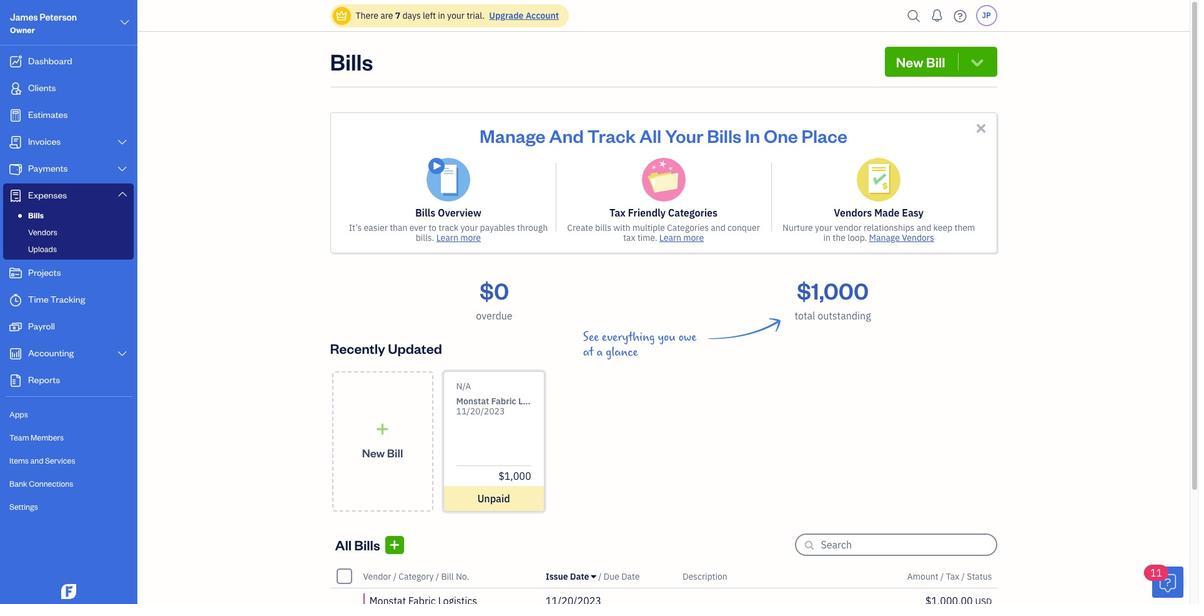 Task type: vqa. For each thing, say whether or not it's contained in the screenshot.


Task type: locate. For each thing, give the bounding box(es) containing it.
0 horizontal spatial learn more
[[436, 232, 481, 244]]

0 horizontal spatial new
[[362, 446, 385, 460]]

reports link
[[3, 368, 134, 394]]

categories up create bills with multiple categories and conquer tax time.
[[668, 207, 718, 219]]

it's
[[349, 222, 362, 234]]

1 vertical spatial new
[[362, 446, 385, 460]]

learn more down "tax friendly categories"
[[659, 232, 704, 244]]

bill no. button
[[441, 571, 469, 582]]

learn right time.
[[659, 232, 681, 244]]

1 vertical spatial manage
[[869, 232, 900, 244]]

reports
[[28, 374, 60, 386]]

payment image
[[8, 163, 23, 175]]

add a new bill image
[[389, 537, 400, 553]]

/ right caretdown image
[[598, 571, 602, 582]]

and left the conquer
[[711, 222, 726, 234]]

tax
[[609, 207, 626, 219], [946, 571, 959, 582]]

2 learn from the left
[[659, 232, 681, 244]]

chevron large down image
[[119, 15, 131, 30], [117, 137, 128, 147], [117, 164, 128, 174], [117, 189, 128, 199]]

timer image
[[8, 294, 23, 307]]

your inside the it's easier than ever to track your payables through bills.
[[461, 222, 478, 234]]

payroll
[[28, 320, 55, 332]]

bill left no. on the left bottom
[[441, 571, 454, 582]]

1 horizontal spatial in
[[823, 232, 831, 244]]

status
[[967, 571, 992, 582]]

updated
[[388, 340, 442, 357]]

1 vertical spatial all
[[335, 536, 352, 554]]

1 vertical spatial tax
[[946, 571, 959, 582]]

vendors link
[[6, 225, 131, 240]]

$1,000 for $1,000
[[498, 470, 531, 483]]

a
[[597, 345, 603, 360]]

1 vertical spatial $1,000
[[498, 470, 531, 483]]

0 horizontal spatial in
[[438, 10, 445, 21]]

status button
[[967, 571, 992, 582]]

more down "tax friendly categories"
[[683, 232, 704, 244]]

bank connections
[[9, 479, 73, 489]]

jp
[[982, 11, 991, 20]]

new
[[896, 53, 923, 71], [362, 446, 385, 460]]

vendors up vendor
[[834, 207, 872, 219]]

the
[[833, 232, 845, 244]]

chevrondown image
[[969, 53, 986, 71]]

overdue
[[476, 310, 512, 322]]

0 horizontal spatial vendors
[[28, 227, 57, 237]]

to
[[429, 222, 436, 234]]

1 horizontal spatial new
[[896, 53, 923, 71]]

than
[[390, 222, 407, 234]]

chevron large down image inside invoices link
[[117, 137, 128, 147]]

2 horizontal spatial vendors
[[902, 232, 934, 244]]

0 horizontal spatial all
[[335, 536, 352, 554]]

bills left in
[[707, 124, 741, 147]]

manage for manage vendors
[[869, 232, 900, 244]]

0 horizontal spatial and
[[30, 456, 43, 466]]

manage left and
[[480, 124, 546, 147]]

new inside button
[[896, 53, 923, 71]]

vendors inside 'link'
[[28, 227, 57, 237]]

1 horizontal spatial learn
[[659, 232, 681, 244]]

1 vertical spatial categories
[[667, 222, 709, 234]]

0 horizontal spatial date
[[570, 571, 589, 582]]

bills link
[[6, 208, 131, 223]]

date right due
[[621, 571, 640, 582]]

category
[[399, 571, 434, 582]]

1 vertical spatial in
[[823, 232, 831, 244]]

team members
[[9, 433, 64, 443]]

bills down expenses at the top left
[[28, 210, 44, 220]]

owe
[[678, 330, 697, 345]]

clients
[[28, 82, 56, 94]]

vendors made easy
[[834, 207, 924, 219]]

bill
[[926, 53, 945, 71], [387, 446, 403, 460], [441, 571, 454, 582]]

days
[[402, 10, 421, 21]]

money image
[[8, 321, 23, 333]]

1 learn more from the left
[[436, 232, 481, 244]]

time tracking link
[[3, 288, 134, 313]]

/ right 'vendor'
[[393, 571, 397, 582]]

0 horizontal spatial new bill
[[362, 446, 403, 460]]

learn
[[436, 232, 458, 244], [659, 232, 681, 244]]

expense image
[[8, 190, 23, 202]]

0 vertical spatial all
[[639, 124, 661, 147]]

1 horizontal spatial bill
[[441, 571, 454, 582]]

left
[[423, 10, 436, 21]]

more for bills overview
[[460, 232, 481, 244]]

all left add a new bill 'image'
[[335, 536, 352, 554]]

bills
[[330, 47, 373, 76], [707, 124, 741, 147], [415, 207, 435, 219], [28, 210, 44, 220], [354, 536, 380, 554]]

clients link
[[3, 76, 134, 102]]

all bills
[[335, 536, 380, 554]]

description
[[683, 571, 727, 582]]

1 horizontal spatial date
[[621, 571, 640, 582]]

all left your
[[639, 124, 661, 147]]

$1,000 up outstanding
[[797, 276, 869, 305]]

conquer
[[728, 222, 760, 234]]

vendor
[[363, 571, 391, 582]]

learn more down overview
[[436, 232, 481, 244]]

in left the 'the'
[[823, 232, 831, 244]]

0 vertical spatial new bill
[[896, 53, 945, 71]]

settings
[[9, 502, 38, 512]]

estimates link
[[3, 103, 134, 129]]

0 horizontal spatial manage
[[480, 124, 546, 147]]

and down easy
[[917, 222, 931, 234]]

0 vertical spatial bill
[[926, 53, 945, 71]]

jp button
[[976, 5, 997, 26]]

nurture
[[783, 222, 813, 234]]

vendors for vendors made easy
[[834, 207, 872, 219]]

see everything you owe at a glance
[[583, 330, 697, 360]]

no.
[[456, 571, 469, 582]]

estimates
[[28, 109, 68, 121]]

0 vertical spatial manage
[[480, 124, 546, 147]]

at
[[583, 345, 594, 360]]

your
[[447, 10, 465, 21], [461, 222, 478, 234], [815, 222, 832, 234]]

uploads
[[28, 244, 57, 254]]

3 / from the left
[[598, 571, 602, 582]]

1 horizontal spatial vendors
[[834, 207, 872, 219]]

place
[[802, 124, 847, 147]]

vendors
[[834, 207, 872, 219], [28, 227, 57, 237], [902, 232, 934, 244]]

bills overview image
[[426, 158, 470, 202]]

0 horizontal spatial more
[[460, 232, 481, 244]]

new bill button
[[885, 47, 997, 77]]

invoice image
[[8, 136, 23, 149]]

new bill link
[[332, 372, 433, 512]]

1 more from the left
[[460, 232, 481, 244]]

new inside 'link'
[[362, 446, 385, 460]]

1 horizontal spatial new bill
[[896, 53, 945, 71]]

manage and track all your bills in one place
[[480, 124, 847, 147]]

and inside the nurture your vendor relationships and keep them in the loop.
[[917, 222, 931, 234]]

chevron large down image for expenses
[[117, 189, 128, 199]]

vendors up uploads
[[28, 227, 57, 237]]

your down overview
[[461, 222, 478, 234]]

new bill inside 'link'
[[362, 446, 403, 460]]

your left trial.
[[447, 10, 465, 21]]

main element
[[0, 0, 169, 605]]

vendors down easy
[[902, 232, 934, 244]]

issue date button
[[546, 571, 596, 582]]

chevron large down image for invoices
[[117, 137, 128, 147]]

1 horizontal spatial all
[[639, 124, 661, 147]]

date left caretdown image
[[570, 571, 589, 582]]

0 vertical spatial in
[[438, 10, 445, 21]]

/ left tax button
[[940, 571, 944, 582]]

1 vertical spatial new bill
[[362, 446, 403, 460]]

vendor button
[[363, 571, 391, 582]]

new bill down plus "icon"
[[362, 446, 403, 460]]

friendly
[[628, 207, 666, 219]]

and inside main element
[[30, 456, 43, 466]]

2 learn more from the left
[[659, 232, 704, 244]]

11/20/2023
[[456, 406, 505, 417]]

items
[[9, 456, 29, 466]]

more right track
[[460, 232, 481, 244]]

1 horizontal spatial more
[[683, 232, 704, 244]]

create
[[567, 222, 593, 234]]

new bill inside button
[[896, 53, 945, 71]]

your left the 'the'
[[815, 222, 832, 234]]

0 vertical spatial tax
[[609, 207, 626, 219]]

description button
[[683, 571, 727, 582]]

learn right bills.
[[436, 232, 458, 244]]

total
[[795, 310, 815, 322]]

2 horizontal spatial and
[[917, 222, 931, 234]]

go to help image
[[950, 7, 970, 25]]

and right items
[[30, 456, 43, 466]]

1 learn from the left
[[436, 232, 458, 244]]

james
[[10, 11, 38, 23]]

due date button
[[604, 571, 640, 582]]

tax up with in the top of the page
[[609, 207, 626, 219]]

bill left the chevrondown 'icon'
[[926, 53, 945, 71]]

amount button
[[907, 571, 938, 582]]

1 vertical spatial bill
[[387, 446, 403, 460]]

1 horizontal spatial tax
[[946, 571, 959, 582]]

new down plus "icon"
[[362, 446, 385, 460]]

$1,000 inside the "$1,000 total outstanding"
[[797, 276, 869, 305]]

easy
[[902, 207, 924, 219]]

and
[[549, 124, 584, 147]]

0 vertical spatial new
[[896, 53, 923, 71]]

your for track
[[461, 222, 478, 234]]

1 horizontal spatial learn more
[[659, 232, 704, 244]]

11
[[1150, 567, 1162, 580]]

manage down made
[[869, 232, 900, 244]]

n/a
[[456, 381, 471, 392]]

0 horizontal spatial $1,000
[[498, 470, 531, 483]]

caretdown image
[[591, 572, 596, 582]]

made
[[874, 207, 900, 219]]

bill down plus "icon"
[[387, 446, 403, 460]]

0 horizontal spatial learn
[[436, 232, 458, 244]]

client image
[[8, 82, 23, 95]]

in
[[438, 10, 445, 21], [823, 232, 831, 244]]

chevron large down image inside the payments link
[[117, 164, 128, 174]]

tax left status button
[[946, 571, 959, 582]]

2 more from the left
[[683, 232, 704, 244]]

/ right tax button
[[961, 571, 965, 582]]

0 vertical spatial $1,000
[[797, 276, 869, 305]]

1 horizontal spatial $1,000
[[797, 276, 869, 305]]

2 horizontal spatial bill
[[926, 53, 945, 71]]

categories down "tax friendly categories"
[[667, 222, 709, 234]]

payments
[[28, 162, 68, 174]]

in right left
[[438, 10, 445, 21]]

bills up to
[[415, 207, 435, 219]]

uploads link
[[6, 242, 131, 257]]

your inside the nurture your vendor relationships and keep them in the loop.
[[815, 222, 832, 234]]

1 horizontal spatial and
[[711, 222, 726, 234]]

$1,000 up the unpaid
[[498, 470, 531, 483]]

new bill down search icon
[[896, 53, 945, 71]]

0 horizontal spatial bill
[[387, 446, 403, 460]]

1 horizontal spatial manage
[[869, 232, 900, 244]]

new down search icon
[[896, 53, 923, 71]]

chevron large down image inside expenses link
[[117, 189, 128, 199]]

ever
[[409, 222, 426, 234]]

manage for manage and track all your bills in one place
[[480, 124, 546, 147]]

Search text field
[[821, 535, 996, 555]]

there are 7 days left in your trial. upgrade account
[[356, 10, 559, 21]]

vendors for vendors
[[28, 227, 57, 237]]

/ left bill no. 'button'
[[436, 571, 439, 582]]



Task type: describe. For each thing, give the bounding box(es) containing it.
your for in
[[447, 10, 465, 21]]

track
[[587, 124, 636, 147]]

apps
[[9, 410, 28, 420]]

report image
[[8, 375, 23, 387]]

project image
[[8, 267, 23, 280]]

bills overview
[[415, 207, 481, 219]]

tax friendly categories
[[609, 207, 718, 219]]

7
[[395, 10, 400, 21]]

issue date
[[546, 571, 589, 582]]

dashboard image
[[8, 56, 23, 68]]

bill inside new bill button
[[926, 53, 945, 71]]

bills inside main element
[[28, 210, 44, 220]]

expenses
[[28, 189, 67, 201]]

everything
[[602, 330, 655, 345]]

payments link
[[3, 157, 134, 182]]

2 / from the left
[[436, 571, 439, 582]]

bank
[[9, 479, 27, 489]]

4 / from the left
[[940, 571, 944, 582]]

payroll link
[[3, 315, 134, 340]]

settings link
[[3, 496, 134, 518]]

keep
[[933, 222, 952, 234]]

invoices link
[[3, 130, 134, 155]]

in inside the nurture your vendor relationships and keep them in the loop.
[[823, 232, 831, 244]]

team
[[9, 433, 29, 443]]

one
[[764, 124, 798, 147]]

track
[[439, 222, 458, 234]]

relationships
[[864, 222, 915, 234]]

tax button
[[946, 571, 959, 582]]

amount / tax / status
[[907, 571, 992, 582]]

chart image
[[8, 348, 23, 360]]

manage vendors
[[869, 232, 934, 244]]

2 vertical spatial bill
[[441, 571, 454, 582]]

estimate image
[[8, 109, 23, 122]]

monstat
[[456, 396, 489, 407]]

and inside create bills with multiple categories and conquer tax time.
[[711, 222, 726, 234]]

vendors made easy image
[[857, 158, 901, 202]]

your
[[665, 124, 703, 147]]

$1,000 for $1,000 total outstanding
[[797, 276, 869, 305]]

upgrade
[[489, 10, 524, 21]]

notifications image
[[927, 3, 947, 28]]

bills.
[[416, 232, 434, 244]]

it's easier than ever to track your payables through bills.
[[349, 222, 548, 244]]

dashboard link
[[3, 49, 134, 75]]

1 date from the left
[[570, 571, 589, 582]]

members
[[31, 433, 64, 443]]

bills
[[595, 222, 611, 234]]

resource center badge image
[[1152, 567, 1183, 598]]

are
[[380, 10, 393, 21]]

0 horizontal spatial tax
[[609, 207, 626, 219]]

2 date from the left
[[621, 571, 640, 582]]

learn more for overview
[[436, 232, 481, 244]]

learn for friendly
[[659, 232, 681, 244]]

multiple
[[632, 222, 665, 234]]

items and services
[[9, 456, 75, 466]]

recently updated
[[330, 340, 442, 357]]

services
[[45, 456, 75, 466]]

search image
[[904, 7, 924, 25]]

crown image
[[335, 9, 348, 22]]

recently
[[330, 340, 385, 357]]

chevron large down image for payments
[[117, 164, 128, 174]]

0 vertical spatial categories
[[668, 207, 718, 219]]

through
[[517, 222, 548, 234]]

$1,000 total outstanding
[[795, 276, 871, 322]]

learn for overview
[[436, 232, 458, 244]]

freshbooks image
[[59, 585, 79, 600]]

time
[[28, 294, 49, 305]]

apps link
[[3, 404, 134, 426]]

time tracking
[[28, 294, 85, 305]]

categories inside create bills with multiple categories and conquer tax time.
[[667, 222, 709, 234]]

1 / from the left
[[393, 571, 397, 582]]

account
[[526, 10, 559, 21]]

plus image
[[375, 423, 390, 436]]

bills left add a new bill 'image'
[[354, 536, 380, 554]]

upgrade account link
[[487, 10, 559, 21]]

in
[[745, 124, 760, 147]]

easier
[[364, 222, 388, 234]]

payables
[[480, 222, 515, 234]]

accounting link
[[3, 342, 134, 367]]

invoices
[[28, 136, 61, 147]]

them
[[955, 222, 975, 234]]

overview
[[438, 207, 481, 219]]

amount
[[907, 571, 938, 582]]

fabric
[[491, 396, 516, 407]]

bank connections link
[[3, 473, 134, 495]]

5 / from the left
[[961, 571, 965, 582]]

bills down the crown 'icon'
[[330, 47, 373, 76]]

loop.
[[848, 232, 867, 244]]

dashboard
[[28, 55, 72, 67]]

glance
[[606, 345, 638, 360]]

chevron large down image
[[117, 349, 128, 359]]

projects
[[28, 267, 61, 279]]

/ due date
[[598, 571, 640, 582]]

more for tax friendly categories
[[683, 232, 704, 244]]

owner
[[10, 25, 35, 35]]

vendor
[[834, 222, 862, 234]]

$0 overdue
[[476, 276, 512, 322]]

nurture your vendor relationships and keep them in the loop.
[[783, 222, 975, 244]]

learn more for friendly
[[659, 232, 704, 244]]

tax
[[623, 232, 635, 244]]

11 button
[[1144, 565, 1183, 598]]

trial.
[[467, 10, 485, 21]]

tax friendly categories image
[[642, 158, 685, 202]]

expenses link
[[3, 184, 134, 208]]

outstanding
[[818, 310, 871, 322]]

you
[[658, 330, 676, 345]]

$0
[[480, 276, 509, 305]]

bill inside the new bill 'link'
[[387, 446, 403, 460]]

close image
[[974, 121, 988, 136]]



